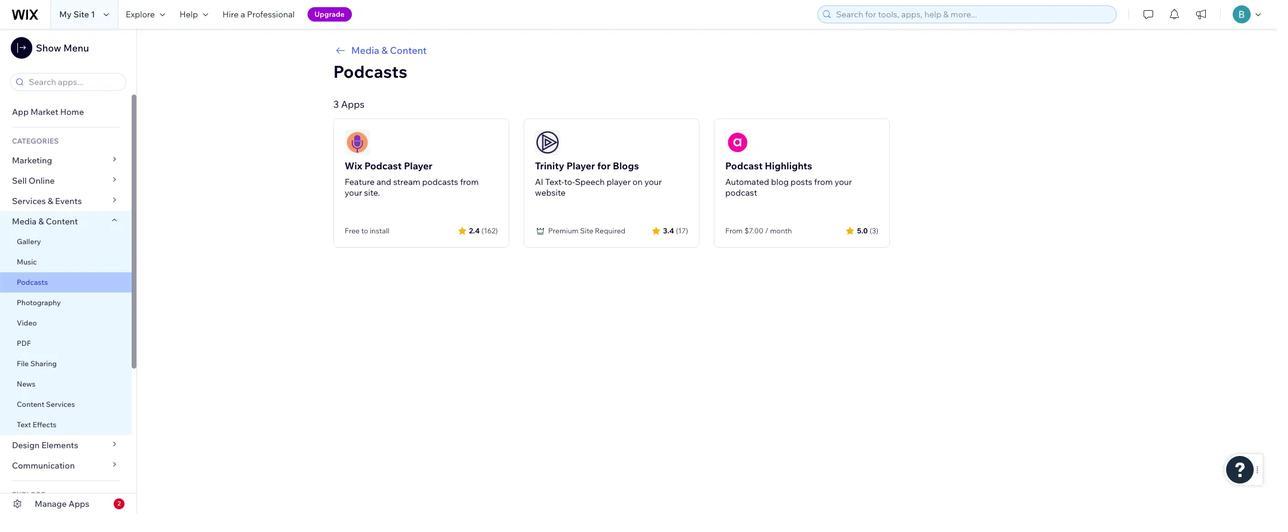 Task type: locate. For each thing, give the bounding box(es) containing it.
hire a professional link
[[215, 0, 302, 29]]

music
[[17, 257, 37, 266]]

ai
[[535, 177, 543, 187]]

(3)
[[870, 226, 879, 235]]

0 horizontal spatial media
[[12, 216, 37, 227]]

from inside "podcast highlights automated blog posts from your podcast"
[[814, 177, 833, 187]]

from right "podcasts"
[[460, 177, 479, 187]]

media down upgrade button
[[351, 44, 379, 56]]

gallery link
[[0, 232, 132, 252]]

0 vertical spatial services
[[12, 196, 46, 206]]

required
[[595, 226, 625, 235]]

your inside "podcast highlights automated blog posts from your podcast"
[[835, 177, 852, 187]]

site right premium
[[580, 226, 593, 235]]

1 horizontal spatial player
[[567, 160, 595, 172]]

0 horizontal spatial player
[[404, 160, 433, 172]]

menu
[[63, 42, 89, 54]]

player up stream
[[404, 160, 433, 172]]

to-
[[564, 177, 575, 187]]

2 vertical spatial &
[[38, 216, 44, 227]]

0 vertical spatial media & content link
[[333, 43, 1080, 57]]

free to install
[[345, 226, 389, 235]]

media
[[351, 44, 379, 56], [12, 216, 37, 227]]

1 vertical spatial media & content link
[[0, 211, 132, 232]]

/
[[765, 226, 768, 235]]

file sharing
[[17, 359, 57, 368]]

file
[[17, 359, 29, 368]]

0 horizontal spatial podcast
[[364, 160, 402, 172]]

1 horizontal spatial apps
[[341, 98, 365, 110]]

site.
[[364, 187, 380, 198]]

2 horizontal spatial content
[[390, 44, 427, 56]]

month
[[770, 226, 792, 235]]

content services
[[17, 400, 75, 409]]

apps right 3
[[341, 98, 365, 110]]

content
[[390, 44, 427, 56], [46, 216, 78, 227], [17, 400, 44, 409]]

1 from from the left
[[460, 177, 479, 187]]

1 vertical spatial content
[[46, 216, 78, 227]]

apps right manage at the bottom of the page
[[69, 499, 89, 509]]

home
[[60, 107, 84, 117]]

site left 1 at the left of page
[[73, 9, 89, 20]]

2 player from the left
[[567, 160, 595, 172]]

1 vertical spatial services
[[46, 400, 75, 409]]

manage apps
[[35, 499, 89, 509]]

1 vertical spatial media
[[12, 216, 37, 227]]

1 horizontal spatial podcasts
[[333, 61, 407, 82]]

media & content
[[351, 44, 427, 56], [12, 216, 78, 227]]

from
[[725, 226, 743, 235]]

0 vertical spatial &
[[381, 44, 388, 56]]

1 vertical spatial podcasts
[[17, 278, 48, 287]]

app market home
[[12, 107, 84, 117]]

3
[[333, 98, 339, 110]]

player
[[404, 160, 433, 172], [567, 160, 595, 172]]

to
[[361, 226, 368, 235]]

1 horizontal spatial &
[[48, 196, 53, 206]]

podcast up and
[[364, 160, 402, 172]]

my site 1
[[59, 9, 95, 20]]

apps
[[341, 98, 365, 110], [69, 499, 89, 509]]

your left site.
[[345, 187, 362, 198]]

0 vertical spatial apps
[[341, 98, 365, 110]]

5.0 (3)
[[857, 226, 879, 235]]

apps inside sidebar 'element'
[[69, 499, 89, 509]]

text effects link
[[0, 415, 132, 435]]

3.4 (17)
[[663, 226, 688, 235]]

pdf link
[[0, 333, 132, 354]]

your right posts
[[835, 177, 852, 187]]

pdf
[[17, 339, 31, 348]]

your
[[644, 177, 662, 187], [835, 177, 852, 187], [345, 187, 362, 198]]

site
[[73, 9, 89, 20], [580, 226, 593, 235]]

1 horizontal spatial podcast
[[725, 160, 763, 172]]

0 horizontal spatial your
[[345, 187, 362, 198]]

1 horizontal spatial media & content link
[[333, 43, 1080, 57]]

media up gallery
[[12, 216, 37, 227]]

1 podcast from the left
[[364, 160, 402, 172]]

0 horizontal spatial apps
[[69, 499, 89, 509]]

from inside wix podcast player feature and stream podcasts from your site.
[[460, 177, 479, 187]]

my
[[59, 9, 72, 20]]

from
[[460, 177, 479, 187], [814, 177, 833, 187]]

0 vertical spatial content
[[390, 44, 427, 56]]

1 horizontal spatial media & content
[[351, 44, 427, 56]]

your right 'on' at the top of page
[[644, 177, 662, 187]]

&
[[381, 44, 388, 56], [48, 196, 53, 206], [38, 216, 44, 227]]

services down the sell online
[[12, 196, 46, 206]]

0 vertical spatial podcasts
[[333, 61, 407, 82]]

0 vertical spatial media
[[351, 44, 379, 56]]

player
[[607, 177, 631, 187]]

podcast
[[364, 160, 402, 172], [725, 160, 763, 172]]

1 horizontal spatial site
[[580, 226, 593, 235]]

posts
[[791, 177, 812, 187]]

0 horizontal spatial media & content
[[12, 216, 78, 227]]

2 from from the left
[[814, 177, 833, 187]]

2 vertical spatial content
[[17, 400, 44, 409]]

design elements
[[12, 440, 78, 451]]

online
[[29, 175, 55, 186]]

2 horizontal spatial your
[[835, 177, 852, 187]]

podcasts
[[333, 61, 407, 82], [17, 278, 48, 287]]

0 horizontal spatial podcasts
[[17, 278, 48, 287]]

site for my
[[73, 9, 89, 20]]

$7.00
[[744, 226, 763, 235]]

1 vertical spatial site
[[580, 226, 593, 235]]

text effects
[[17, 420, 56, 429]]

podcasts down music
[[17, 278, 48, 287]]

podcasts up 3 apps at top left
[[333, 61, 407, 82]]

1 vertical spatial &
[[48, 196, 53, 206]]

design elements link
[[0, 435, 132, 455]]

player inside wix podcast player feature and stream podcasts from your site.
[[404, 160, 433, 172]]

2 podcast from the left
[[725, 160, 763, 172]]

0 horizontal spatial content
[[17, 400, 44, 409]]

1 player from the left
[[404, 160, 433, 172]]

from right posts
[[814, 177, 833, 187]]

3 apps
[[333, 98, 365, 110]]

0 horizontal spatial site
[[73, 9, 89, 20]]

0 vertical spatial site
[[73, 9, 89, 20]]

services
[[12, 196, 46, 206], [46, 400, 75, 409]]

sell
[[12, 175, 27, 186]]

file sharing link
[[0, 354, 132, 374]]

free
[[345, 226, 360, 235]]

Search apps... field
[[25, 74, 122, 90]]

1 vertical spatial media & content
[[12, 216, 78, 227]]

podcasts
[[422, 177, 458, 187]]

premium
[[548, 226, 578, 235]]

app market home link
[[0, 102, 132, 122]]

player up speech
[[567, 160, 595, 172]]

0 horizontal spatial from
[[460, 177, 479, 187]]

communication
[[12, 460, 77, 471]]

1 horizontal spatial from
[[814, 177, 833, 187]]

1 vertical spatial apps
[[69, 499, 89, 509]]

podcast up automated
[[725, 160, 763, 172]]

services down news link on the left bottom of the page
[[46, 400, 75, 409]]

show menu
[[36, 42, 89, 54]]

1 horizontal spatial your
[[644, 177, 662, 187]]

premium site required
[[548, 226, 625, 235]]

for
[[597, 160, 611, 172]]

news link
[[0, 374, 132, 394]]



Task type: vqa. For each thing, say whether or not it's contained in the screenshot.
5.0
yes



Task type: describe. For each thing, give the bounding box(es) containing it.
explore
[[12, 490, 45, 499]]

wix podcast player logo image
[[345, 130, 370, 155]]

elements
[[41, 440, 78, 451]]

effects
[[33, 420, 56, 429]]

sharing
[[30, 359, 57, 368]]

on
[[633, 177, 643, 187]]

(162)
[[481, 226, 498, 235]]

hire
[[222, 9, 239, 20]]

podcast highlights automated blog posts from your podcast
[[725, 160, 852, 198]]

content services link
[[0, 394, 132, 415]]

photography
[[17, 298, 61, 307]]

install
[[370, 226, 389, 235]]

highlights
[[765, 160, 812, 172]]

design
[[12, 440, 40, 451]]

feature
[[345, 177, 375, 187]]

video link
[[0, 313, 132, 333]]

your inside wix podcast player feature and stream podcasts from your site.
[[345, 187, 362, 198]]

professional
[[247, 9, 295, 20]]

news
[[17, 379, 36, 388]]

market
[[30, 107, 58, 117]]

apps for 3 apps
[[341, 98, 365, 110]]

app
[[12, 107, 29, 117]]

podcasts inside podcasts link
[[17, 278, 48, 287]]

help button
[[172, 0, 215, 29]]

manage
[[35, 499, 67, 509]]

show
[[36, 42, 61, 54]]

2
[[117, 500, 121, 507]]

sidebar element
[[0, 29, 137, 514]]

(17)
[[676, 226, 688, 235]]

Search for tools, apps, help & more... field
[[832, 6, 1113, 23]]

site for premium
[[580, 226, 593, 235]]

podcast
[[725, 187, 757, 198]]

media inside sidebar 'element'
[[12, 216, 37, 227]]

apps for manage apps
[[69, 499, 89, 509]]

marketing
[[12, 155, 52, 166]]

5.0
[[857, 226, 868, 235]]

podcast inside "podcast highlights automated blog posts from your podcast"
[[725, 160, 763, 172]]

podcast inside wix podcast player feature and stream podcasts from your site.
[[364, 160, 402, 172]]

podcasts link
[[0, 272, 132, 293]]

sell online link
[[0, 171, 132, 191]]

trinity player for blogs logo image
[[535, 130, 560, 155]]

0 horizontal spatial &
[[38, 216, 44, 227]]

explore
[[126, 9, 155, 20]]

from $7.00 / month
[[725, 226, 792, 235]]

wix
[[345, 160, 362, 172]]

events
[[55, 196, 82, 206]]

photography link
[[0, 293, 132, 313]]

trinity
[[535, 160, 564, 172]]

website
[[535, 187, 566, 198]]

trinity player for blogs ai text-to-speech player on your website
[[535, 160, 662, 198]]

upgrade button
[[307, 7, 352, 22]]

help
[[179, 9, 198, 20]]

blogs
[[613, 160, 639, 172]]

3.4
[[663, 226, 674, 235]]

upgrade
[[315, 10, 345, 19]]

1 horizontal spatial content
[[46, 216, 78, 227]]

hire a professional
[[222, 9, 295, 20]]

0 vertical spatial media & content
[[351, 44, 427, 56]]

text-
[[545, 177, 564, 187]]

categories
[[12, 136, 59, 145]]

1 horizontal spatial media
[[351, 44, 379, 56]]

your inside trinity player for blogs ai text-to-speech player on your website
[[644, 177, 662, 187]]

services & events
[[12, 196, 82, 206]]

blog
[[771, 177, 789, 187]]

stream
[[393, 177, 420, 187]]

1
[[91, 9, 95, 20]]

gallery
[[17, 237, 41, 246]]

text
[[17, 420, 31, 429]]

video
[[17, 318, 37, 327]]

communication link
[[0, 455, 132, 476]]

automated
[[725, 177, 769, 187]]

marketing link
[[0, 150, 132, 171]]

services & events link
[[0, 191, 132, 211]]

2.4 (162)
[[469, 226, 498, 235]]

podcast highlights logo image
[[725, 130, 750, 155]]

speech
[[575, 177, 605, 187]]

2.4
[[469, 226, 480, 235]]

0 horizontal spatial media & content link
[[0, 211, 132, 232]]

wix podcast player feature and stream podcasts from your site.
[[345, 160, 479, 198]]

and
[[376, 177, 391, 187]]

media & content inside sidebar 'element'
[[12, 216, 78, 227]]

sell online
[[12, 175, 55, 186]]

2 horizontal spatial &
[[381, 44, 388, 56]]

player inside trinity player for blogs ai text-to-speech player on your website
[[567, 160, 595, 172]]

show menu button
[[11, 37, 89, 59]]

a
[[241, 9, 245, 20]]



